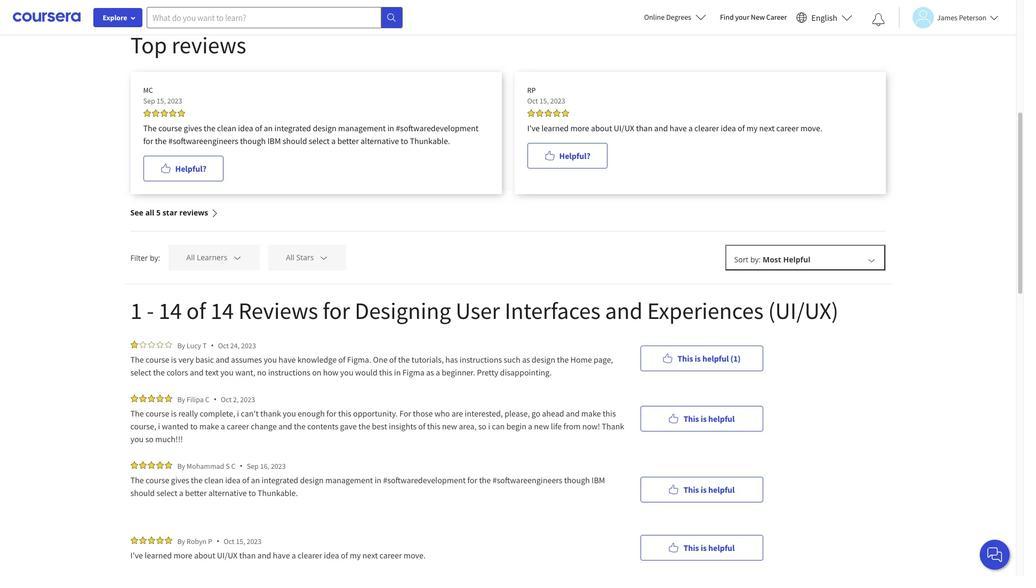 Task type: describe. For each thing, give the bounding box(es) containing it.
0 vertical spatial gives
[[184, 123, 202, 133]]

filter by:
[[130, 253, 160, 263]]

disappointing.
[[500, 367, 552, 378]]

1 horizontal spatial chevron down image
[[867, 256, 876, 265]]

sep inside the by mohammad s c • sep 16, 2023
[[247, 461, 259, 471]]

-
[[147, 296, 154, 325]]

What do you want to learn? text field
[[147, 7, 381, 28]]

experiences
[[647, 296, 764, 325]]

the for by lucy t • oct 24, 2023
[[130, 354, 144, 365]]

0 horizontal spatial ui/ux
[[217, 550, 238, 561]]

0 horizontal spatial i
[[158, 421, 160, 432]]

this is helpful button for ibm
[[640, 477, 763, 502]]

• right s
[[240, 461, 243, 471]]

2023 inside mc sep 15, 2023
[[167, 96, 182, 106]]

want,
[[235, 367, 255, 378]]

1 vertical spatial so
[[145, 434, 154, 444]]

24,
[[230, 341, 240, 350]]

1 vertical spatial clearer
[[298, 550, 322, 561]]

degrees
[[666, 12, 691, 22]]

filipa
[[187, 394, 204, 404]]

0 horizontal spatial alternative
[[208, 488, 247, 498]]

1 horizontal spatial instructions
[[460, 354, 502, 365]]

helpful? for gives
[[175, 163, 206, 174]]

find your new career link
[[715, 11, 792, 24]]

0 horizontal spatial instructions
[[268, 367, 310, 378]]

is for i've learned more about ui/ux than and have a clearer idea of my next career move.
[[701, 542, 707, 553]]

all for all stars
[[286, 253, 294, 263]]

interested,
[[465, 408, 503, 419]]

new
[[751, 12, 765, 22]]

15, inside by robyn p • oct 15, 2023
[[236, 536, 245, 546]]

james
[[937, 13, 958, 22]]

reviews
[[238, 296, 318, 325]]

2023 inside the by mohammad s c • sep 16, 2023
[[271, 461, 286, 471]]

would
[[355, 367, 377, 378]]

assumes
[[231, 354, 262, 365]]

you right thank
[[283, 408, 296, 419]]

rp oct 15, 2023
[[527, 85, 565, 106]]

0 vertical spatial in
[[387, 123, 394, 133]]

find your new career
[[720, 12, 787, 22]]

0 vertical spatial better
[[337, 135, 359, 146]]

1 vertical spatial #softwareengineers
[[493, 475, 563, 485]]

0 horizontal spatial i've
[[130, 550, 143, 561]]

1 horizontal spatial thunkable.
[[410, 135, 450, 146]]

page,
[[594, 354, 613, 365]]

helpful
[[783, 254, 811, 265]]

course for by filipa c • oct 2, 2023
[[146, 408, 169, 419]]

online degrees button
[[636, 5, 715, 29]]

lucy
[[187, 341, 201, 350]]

0 vertical spatial ibm
[[267, 135, 281, 146]]

for
[[400, 408, 411, 419]]

16,
[[260, 461, 269, 471]]

0 vertical spatial than
[[636, 123, 653, 133]]

you down course,
[[130, 434, 144, 444]]

english
[[812, 12, 838, 23]]

• for complete,
[[214, 394, 217, 404]]

by: for filter
[[150, 253, 160, 263]]

have inside the course is very basic and assumes you have knowledge of figma. one of the tutorials, has instructions such as design the home page, select the colors and text you want, no instructions on how you would this in figma as a beginner. pretty disappointing.
[[279, 354, 296, 365]]

helpful for instructions
[[703, 353, 729, 364]]

1 vertical spatial management
[[325, 475, 373, 485]]

1 horizontal spatial i've learned more about ui/ux than and have a clearer idea of my next career move.
[[527, 123, 823, 133]]

0 horizontal spatial better
[[185, 488, 207, 498]]

all stars
[[286, 253, 314, 263]]

by lucy t • oct 24, 2023
[[177, 340, 256, 350]]

this is helpful (1) button
[[640, 345, 763, 371]]

1 14 from the left
[[159, 296, 182, 325]]

1 horizontal spatial should
[[283, 135, 307, 146]]

oct for the course is really complete, i can't thank you enough for this opportunity. for those who are interested, please, go ahead and make this course, i wanted to make a career change and the contents gave the best insights of this new area, so i can begin a new life from now! thank you so much!!!
[[221, 394, 232, 404]]

2 horizontal spatial i
[[488, 421, 490, 432]]

who
[[435, 408, 450, 419]]

wanted
[[162, 421, 189, 432]]

chat with us image
[[986, 546, 1003, 563]]

0 vertical spatial have
[[670, 123, 687, 133]]

career
[[766, 12, 787, 22]]

star image
[[139, 341, 146, 348]]

explore
[[103, 13, 127, 22]]

0 vertical spatial reviews
[[172, 30, 246, 60]]

all for all learners
[[186, 253, 195, 263]]

top
[[130, 30, 167, 60]]

helpful for ibm
[[708, 484, 735, 495]]

mohammad
[[187, 461, 224, 471]]

chevron down image inside all stars button
[[319, 253, 329, 263]]

1 horizontal spatial to
[[249, 488, 256, 498]]

1 vertical spatial thunkable.
[[258, 488, 298, 498]]

0 vertical spatial the course gives the clean idea of an integrated design management in #softwaredevelopment for the #softwareengineers though ibm should select a better alternative to thunkable.
[[143, 123, 479, 146]]

rp
[[527, 85, 536, 95]]

show notifications image
[[872, 13, 885, 26]]

go
[[532, 408, 540, 419]]

complete,
[[200, 408, 235, 419]]

0 vertical spatial #softwaredevelopment
[[396, 123, 479, 133]]

s
[[226, 461, 230, 471]]

explore button
[[93, 8, 142, 27]]

1 vertical spatial should
[[130, 488, 155, 498]]

helpful? button for learned
[[527, 143, 608, 169]]

this up thank
[[603, 408, 616, 419]]

1 horizontal spatial next
[[759, 123, 775, 133]]

0 vertical spatial career
[[776, 123, 799, 133]]

1 - 14 of 14 reviews for designing user interfaces and experiences (ui/ux)
[[130, 296, 839, 325]]

the course is very basic and assumes you have knowledge of figma. one of the tutorials, has instructions such as design the home page, select the colors and text you want, no instructions on how you would this in figma as a beginner. pretty disappointing.
[[130, 354, 615, 378]]

1 vertical spatial gives
[[171, 475, 189, 485]]

this for interested,
[[684, 413, 699, 424]]

online
[[644, 12, 665, 22]]

are
[[452, 408, 463, 419]]

life
[[551, 421, 562, 432]]

0 horizontal spatial move.
[[404, 550, 426, 561]]

all learners
[[186, 253, 227, 263]]

star
[[163, 208, 177, 218]]

can
[[492, 421, 505, 432]]

0 vertical spatial to
[[401, 135, 408, 146]]

3 star image from the left
[[165, 341, 172, 348]]

by mohammad s c • sep 16, 2023
[[177, 461, 286, 471]]

1 vertical spatial though
[[564, 475, 590, 485]]

of inside 'the course is really complete, i can't thank you enough for this opportunity. for those who are interested, please, go ahead and make this course, i wanted to make a career change and the contents gave the best insights of this new area, so i can begin a new life from now! thank you so much!!!'
[[418, 421, 426, 432]]

thank
[[260, 408, 281, 419]]

really
[[178, 408, 198, 419]]

1 horizontal spatial clearer
[[695, 123, 719, 133]]

mc
[[143, 85, 153, 95]]

see all 5 star reviews button
[[130, 194, 219, 231]]

all
[[145, 208, 154, 218]]

course for by lucy t • oct 24, 2023
[[146, 354, 169, 365]]

oct for the course is very basic and assumes you have knowledge of figma. one of the tutorials, has instructions such as design the home page, select the colors and text you want, no instructions on how you would this in figma as a beginner. pretty disappointing.
[[218, 341, 229, 350]]

top reviews
[[130, 30, 246, 60]]

james peterson button
[[899, 7, 999, 28]]

now!
[[582, 421, 600, 432]]

(ui/ux)
[[768, 296, 839, 325]]

figma
[[403, 367, 425, 378]]

a inside the course is very basic and assumes you have knowledge of figma. one of the tutorials, has instructions such as design the home page, select the colors and text you want, no instructions on how you would this in figma as a beginner. pretty disappointing.
[[436, 367, 440, 378]]

interfaces
[[505, 296, 601, 325]]

all learners button
[[169, 245, 260, 270]]

course,
[[130, 421, 156, 432]]

pretty
[[477, 367, 498, 378]]

1 horizontal spatial my
[[747, 123, 758, 133]]

learners
[[197, 253, 227, 263]]

such
[[504, 354, 520, 365]]

this inside the course is very basic and assumes you have knowledge of figma. one of the tutorials, has instructions such as design the home page, select the colors and text you want, no instructions on how you would this in figma as a beginner. pretty disappointing.
[[379, 367, 392, 378]]

0 vertical spatial #softwareengineers
[[168, 135, 238, 146]]

1 vertical spatial clean
[[204, 475, 224, 485]]

the course is really complete, i can't thank you enough for this opportunity. for those who are interested, please, go ahead and make this course, i wanted to make a career change and the contents gave the best insights of this new area, so i can begin a new life from now! thank you so much!!!
[[130, 408, 626, 444]]

helpful? button for course
[[143, 156, 223, 181]]

0 vertical spatial clean
[[217, 123, 236, 133]]

1
[[130, 296, 142, 325]]

by for the
[[177, 461, 185, 471]]

2 vertical spatial design
[[300, 475, 324, 485]]

oct for i've learned more about ui/ux than and have a clearer idea of my next career move.
[[224, 536, 234, 546]]

how
[[323, 367, 339, 378]]

helpful? for more
[[559, 150, 591, 161]]

design inside the course is very basic and assumes you have knowledge of figma. one of the tutorials, has instructions such as design the home page, select the colors and text you want, no instructions on how you would this in figma as a beginner. pretty disappointing.
[[532, 354, 555, 365]]

1 vertical spatial the course gives the clean idea of an integrated design management in #softwaredevelopment for the #softwareengineers though ibm should select a better alternative to thunkable.
[[130, 475, 607, 498]]

0 horizontal spatial learned
[[145, 550, 172, 561]]

1 vertical spatial #softwaredevelopment
[[383, 475, 466, 485]]

best
[[372, 421, 387, 432]]

1 horizontal spatial i
[[237, 408, 239, 419]]

by: for sort
[[751, 254, 761, 265]]

tutorials,
[[412, 354, 444, 365]]

insights
[[389, 421, 417, 432]]

c inside the by mohammad s c • sep 16, 2023
[[231, 461, 235, 471]]

course for by mohammad s c • sep 16, 2023
[[146, 475, 169, 485]]

0 horizontal spatial as
[[426, 367, 434, 378]]

this is helpful for ibm
[[684, 484, 735, 495]]

0 horizontal spatial i've learned more about ui/ux than and have a clearer idea of my next career move.
[[130, 550, 426, 561]]

the for by mohammad s c • sep 16, 2023
[[130, 475, 144, 485]]

chevron down image
[[233, 253, 242, 263]]

1 horizontal spatial select
[[157, 488, 177, 498]]

1 vertical spatial integrated
[[262, 475, 298, 485]]

this up the gave
[[338, 408, 351, 419]]

this is helpful button for interested,
[[640, 406, 763, 431]]

enough
[[298, 408, 325, 419]]

0 vertical spatial an
[[264, 123, 273, 133]]

0 horizontal spatial make
[[199, 421, 219, 432]]

in inside the course is very basic and assumes you have knowledge of figma. one of the tutorials, has instructions such as design the home page, select the colors and text you want, no instructions on how you would this in figma as a beginner. pretty disappointing.
[[394, 367, 401, 378]]

2 vertical spatial have
[[273, 550, 290, 561]]

much!!!
[[155, 434, 183, 444]]

0 vertical spatial integrated
[[274, 123, 311, 133]]

0 vertical spatial ui/ux
[[614, 123, 634, 133]]



Task type: vqa. For each thing, say whether or not it's contained in the screenshot.
the Certificate
no



Task type: locate. For each thing, give the bounding box(es) containing it.
• right p
[[217, 536, 219, 546]]

filled star image
[[152, 109, 159, 117], [169, 109, 176, 117], [177, 109, 185, 117], [536, 109, 543, 117], [130, 395, 138, 402], [139, 395, 146, 402], [165, 395, 172, 402], [130, 461, 138, 469], [147, 461, 155, 469], [156, 461, 164, 469], [165, 461, 172, 469], [130, 537, 138, 544], [139, 537, 146, 544], [156, 537, 164, 544], [165, 537, 172, 544]]

by left mohammad
[[177, 461, 185, 471]]

i
[[237, 408, 239, 419], [158, 421, 160, 432], [488, 421, 490, 432]]

oct left 2,
[[221, 394, 232, 404]]

oct inside by robyn p • oct 15, 2023
[[224, 536, 234, 546]]

begin
[[507, 421, 526, 432]]

1 horizontal spatial #softwareengineers
[[493, 475, 563, 485]]

so down interested,
[[478, 421, 487, 432]]

very
[[178, 354, 194, 365]]

gives
[[184, 123, 202, 133], [171, 475, 189, 485]]

• up complete,
[[214, 394, 217, 404]]

home
[[571, 354, 592, 365]]

1 vertical spatial select
[[130, 367, 151, 378]]

0 horizontal spatial though
[[240, 135, 266, 146]]

course down mc sep 15, 2023
[[158, 123, 182, 133]]

by for really
[[177, 394, 185, 404]]

chevron down image
[[319, 253, 329, 263], [867, 256, 876, 265]]

p
[[208, 536, 212, 546]]

t
[[203, 341, 207, 350]]

is for the course is really complete, i can't thank you enough for this opportunity. for those who are interested, please, go ahead and make this course, i wanted to make a career change and the contents gave the best insights of this new area, so i can begin a new life from now! thank you so much!!!
[[701, 413, 707, 424]]

all inside all stars button
[[286, 253, 294, 263]]

1 horizontal spatial ibm
[[592, 475, 605, 485]]

this is helpful (1)
[[678, 353, 741, 364]]

text
[[205, 367, 219, 378]]

mc sep 15, 2023
[[143, 85, 182, 106]]

the inside 'the course is really complete, i can't thank you enough for this opportunity. for those who are interested, please, go ahead and make this course, i wanted to make a career change and the contents gave the best insights of this new area, so i can begin a new life from now! thank you so much!!!'
[[130, 408, 144, 419]]

1 vertical spatial have
[[279, 354, 296, 365]]

course inside the course is very basic and assumes you have knowledge of figma. one of the tutorials, has instructions such as design the home page, select the colors and text you want, no instructions on how you would this in figma as a beginner. pretty disappointing.
[[146, 354, 169, 365]]

from
[[564, 421, 581, 432]]

0 vertical spatial make
[[581, 408, 601, 419]]

by: right filter
[[150, 253, 160, 263]]

• for basic
[[211, 340, 214, 350]]

you right text
[[220, 367, 234, 378]]

15, inside mc sep 15, 2023
[[157, 96, 166, 106]]

1 vertical spatial this is helpful
[[684, 484, 735, 495]]

have
[[670, 123, 687, 133], [279, 354, 296, 365], [273, 550, 290, 561]]

1 vertical spatial in
[[394, 367, 401, 378]]

helpful
[[703, 353, 729, 364], [708, 413, 735, 424], [708, 484, 735, 495], [708, 542, 735, 553]]

english button
[[792, 0, 857, 35]]

2023 inside by lucy t • oct 24, 2023
[[241, 341, 256, 350]]

2 14 from the left
[[211, 296, 234, 325]]

4 by from the top
[[177, 536, 185, 546]]

1 all from the left
[[186, 253, 195, 263]]

sort
[[734, 254, 749, 265]]

course down much!!!
[[146, 475, 169, 485]]

• right t
[[211, 340, 214, 350]]

oct inside by filipa c • oct 2, 2023
[[221, 394, 232, 404]]

sort by: most helpful
[[734, 254, 811, 265]]

15,
[[157, 96, 166, 106], [540, 96, 549, 106], [236, 536, 245, 546]]

2023 inside by filipa c • oct 2, 2023
[[240, 394, 255, 404]]

2 vertical spatial this is helpful button
[[640, 535, 763, 560]]

1 horizontal spatial alternative
[[361, 135, 399, 146]]

1 vertical spatial more
[[174, 550, 192, 561]]

3 by from the top
[[177, 461, 185, 471]]

2023
[[167, 96, 182, 106], [550, 96, 565, 106], [241, 341, 256, 350], [240, 394, 255, 404], [271, 461, 286, 471], [247, 536, 262, 546]]

c right filipa
[[205, 394, 209, 404]]

as
[[522, 354, 530, 365], [426, 367, 434, 378]]

1 horizontal spatial more
[[570, 123, 589, 133]]

peterson
[[959, 13, 987, 22]]

2 this is helpful from the top
[[684, 484, 735, 495]]

so
[[478, 421, 487, 432], [145, 434, 154, 444]]

make up now!
[[581, 408, 601, 419]]

career
[[776, 123, 799, 133], [227, 421, 249, 432], [380, 550, 402, 561]]

this is helpful for interested,
[[684, 413, 735, 424]]

15, inside rp oct 15, 2023
[[540, 96, 549, 106]]

change
[[251, 421, 277, 432]]

1 horizontal spatial make
[[581, 408, 601, 419]]

this is helpful button
[[640, 406, 763, 431], [640, 477, 763, 502], [640, 535, 763, 560]]

0 horizontal spatial thunkable.
[[258, 488, 298, 498]]

new down who
[[442, 421, 457, 432]]

select inside the course is very basic and assumes you have knowledge of figma. one of the tutorials, has instructions such as design the home page, select the colors and text you want, no instructions on how you would this in figma as a beginner. pretty disappointing.
[[130, 367, 151, 378]]

helpful for interested,
[[708, 413, 735, 424]]

15, for learned
[[540, 96, 549, 106]]

most
[[763, 254, 781, 265]]

1 horizontal spatial i've
[[527, 123, 540, 133]]

0 horizontal spatial clearer
[[298, 550, 322, 561]]

area,
[[459, 421, 477, 432]]

management
[[338, 123, 386, 133], [325, 475, 373, 485]]

1 vertical spatial i've learned more about ui/ux than and have a clearer idea of my next career move.
[[130, 550, 426, 561]]

the inside the course is very basic and assumes you have knowledge of figma. one of the tutorials, has instructions such as design the home page, select the colors and text you want, no instructions on how you would this in figma as a beginner. pretty disappointing.
[[130, 354, 144, 365]]

has
[[445, 354, 458, 365]]

this down one
[[379, 367, 392, 378]]

instructions left on
[[268, 367, 310, 378]]

all
[[186, 253, 195, 263], [286, 253, 294, 263]]

and
[[654, 123, 668, 133], [605, 296, 643, 325], [216, 354, 229, 365], [190, 367, 204, 378], [566, 408, 580, 419], [278, 421, 292, 432], [257, 550, 271, 561]]

2 vertical spatial this is helpful
[[684, 542, 735, 553]]

colors
[[167, 367, 188, 378]]

this for ibm
[[684, 484, 699, 495]]

1 vertical spatial than
[[239, 550, 256, 561]]

i right course,
[[158, 421, 160, 432]]

0 vertical spatial instructions
[[460, 354, 502, 365]]

0 horizontal spatial select
[[130, 367, 151, 378]]

15, for course
[[157, 96, 166, 106]]

None search field
[[147, 7, 403, 28]]

new down go
[[534, 421, 549, 432]]

by left robyn
[[177, 536, 185, 546]]

1 horizontal spatial than
[[636, 123, 653, 133]]

ahead
[[542, 408, 564, 419]]

this
[[379, 367, 392, 378], [338, 408, 351, 419], [603, 408, 616, 419], [427, 421, 440, 432]]

sep inside mc sep 15, 2023
[[143, 96, 155, 106]]

filled star image
[[143, 109, 151, 117], [160, 109, 168, 117], [527, 109, 535, 117], [544, 109, 552, 117], [553, 109, 560, 117], [561, 109, 569, 117], [130, 341, 138, 348], [147, 395, 155, 402], [156, 395, 164, 402], [139, 461, 146, 469], [147, 537, 155, 544]]

0 vertical spatial as
[[522, 354, 530, 365]]

all left learners
[[186, 253, 195, 263]]

#softwareengineers
[[168, 135, 238, 146], [493, 475, 563, 485]]

is for the course gives the clean idea of an integrated design management in #softwaredevelopment for the #softwareengineers though ibm should select a better alternative to thunkable.
[[701, 484, 707, 495]]

1 this is helpful button from the top
[[640, 406, 763, 431]]

the course gives the clean idea of an integrated design management in #softwaredevelopment for the #softwareengineers though ibm should select a better alternative to thunkable.
[[143, 123, 479, 146], [130, 475, 607, 498]]

is inside the course is very basic and assumes you have knowledge of figma. one of the tutorials, has instructions such as design the home page, select the colors and text you want, no instructions on how you would this in figma as a beginner. pretty disappointing.
[[171, 354, 177, 365]]

2 vertical spatial career
[[380, 550, 402, 561]]

1 horizontal spatial though
[[564, 475, 590, 485]]

by left filipa
[[177, 394, 185, 404]]

1 vertical spatial make
[[199, 421, 219, 432]]

better
[[337, 135, 359, 146], [185, 488, 207, 498]]

i left can't
[[237, 408, 239, 419]]

14 up by lucy t • oct 24, 2023 on the left
[[211, 296, 234, 325]]

this for instructions
[[678, 353, 693, 364]]

by inside the by mohammad s c • sep 16, 2023
[[177, 461, 185, 471]]

0 vertical spatial thunkable.
[[410, 135, 450, 146]]

oct inside rp oct 15, 2023
[[527, 96, 538, 106]]

0 vertical spatial alternative
[[361, 135, 399, 146]]

0 vertical spatial more
[[570, 123, 589, 133]]

learned
[[542, 123, 569, 133], [145, 550, 172, 561]]

as down tutorials,
[[426, 367, 434, 378]]

all inside 'all learners' 'button'
[[186, 253, 195, 263]]

1 vertical spatial instructions
[[268, 367, 310, 378]]

0 vertical spatial though
[[240, 135, 266, 146]]

is inside this is helpful (1) button
[[695, 353, 701, 364]]

ui/ux
[[614, 123, 634, 133], [217, 550, 238, 561]]

sep left 16,
[[247, 461, 259, 471]]

sep
[[143, 96, 155, 106], [247, 461, 259, 471]]

user
[[456, 296, 500, 325]]

1 vertical spatial i've
[[130, 550, 143, 561]]

course down star image
[[146, 354, 169, 365]]

1 horizontal spatial so
[[478, 421, 487, 432]]

1 by from the top
[[177, 341, 185, 350]]

by inside by lucy t • oct 24, 2023
[[177, 341, 185, 350]]

is for the course is very basic and assumes you have knowledge of figma. one of the tutorials, has instructions such as design the home page, select the colors and text you want, no instructions on how you would this in figma as a beginner. pretty disappointing.
[[695, 353, 701, 364]]

robyn
[[187, 536, 207, 546]]

reviews inside button
[[179, 208, 208, 218]]

by: right sort
[[751, 254, 761, 265]]

see all 5 star reviews
[[130, 208, 208, 218]]

for
[[143, 135, 153, 146], [323, 296, 350, 325], [327, 408, 337, 419], [467, 475, 477, 485]]

star image
[[147, 341, 155, 348], [156, 341, 164, 348], [165, 341, 172, 348]]

all left stars
[[286, 253, 294, 263]]

course up course,
[[146, 408, 169, 419]]

select
[[309, 135, 330, 146], [130, 367, 151, 378], [157, 488, 177, 498]]

thank
[[602, 421, 624, 432]]

0 horizontal spatial chevron down image
[[319, 253, 329, 263]]

1 vertical spatial an
[[251, 475, 260, 485]]

for inside 'the course is really complete, i can't thank you enough for this opportunity. for those who are interested, please, go ahead and make this course, i wanted to make a career change and the contents gave the best insights of this new area, so i can begin a new life from now! thank you so much!!!'
[[327, 408, 337, 419]]

so down course,
[[145, 434, 154, 444]]

by left lucy
[[177, 341, 185, 350]]

oct left 24,
[[218, 341, 229, 350]]

1 horizontal spatial learned
[[542, 123, 569, 133]]

as up disappointing.
[[522, 354, 530, 365]]

1 this is helpful from the top
[[684, 413, 735, 424]]

this down who
[[427, 421, 440, 432]]

0 vertical spatial clearer
[[695, 123, 719, 133]]

oct inside by lucy t • oct 24, 2023
[[218, 341, 229, 350]]

figma.
[[347, 354, 371, 365]]

on
[[312, 367, 321, 378]]

0 horizontal spatial my
[[350, 550, 361, 561]]

3 this is helpful from the top
[[684, 542, 735, 553]]

thunkable.
[[410, 135, 450, 146], [258, 488, 298, 498]]

basic
[[195, 354, 214, 365]]

1 vertical spatial career
[[227, 421, 249, 432]]

0 horizontal spatial about
[[194, 550, 215, 561]]

1 horizontal spatial move.
[[801, 123, 823, 133]]

1 horizontal spatial c
[[231, 461, 235, 471]]

2023 inside by robyn p • oct 15, 2023
[[247, 536, 262, 546]]

course inside 'the course is really complete, i can't thank you enough for this opportunity. for those who are interested, please, go ahead and make this course, i wanted to make a career change and the contents gave the best insights of this new area, so i can begin a new life from now! thank you so much!!!'
[[146, 408, 169, 419]]

i've
[[527, 123, 540, 133], [130, 550, 143, 561]]

2023 inside rp oct 15, 2023
[[550, 96, 565, 106]]

2 vertical spatial to
[[249, 488, 256, 498]]

see
[[130, 208, 143, 218]]

new
[[442, 421, 457, 432], [534, 421, 549, 432]]

1 star image from the left
[[147, 341, 155, 348]]

1 vertical spatial helpful?
[[175, 163, 206, 174]]

to
[[401, 135, 408, 146], [190, 421, 198, 432], [249, 488, 256, 498]]

0 horizontal spatial than
[[239, 550, 256, 561]]

make down complete,
[[199, 421, 219, 432]]

oct
[[527, 96, 538, 106], [218, 341, 229, 350], [221, 394, 232, 404], [224, 536, 234, 546]]

by inside by robyn p • oct 15, 2023
[[177, 536, 185, 546]]

1 horizontal spatial all
[[286, 253, 294, 263]]

1 horizontal spatial an
[[264, 123, 273, 133]]

is inside 'the course is really complete, i can't thank you enough for this opportunity. for those who are interested, please, go ahead and make this course, i wanted to make a career change and the contents gave the best insights of this new area, so i can begin a new life from now! thank you so much!!!'
[[171, 408, 177, 419]]

1 vertical spatial my
[[350, 550, 361, 561]]

1 horizontal spatial career
[[380, 550, 402, 561]]

knowledge
[[297, 354, 337, 365]]

1 vertical spatial sep
[[247, 461, 259, 471]]

• for ui/ux
[[217, 536, 219, 546]]

your
[[735, 12, 750, 22]]

0 horizontal spatial helpful? button
[[143, 156, 223, 181]]

i left can
[[488, 421, 490, 432]]

the for by filipa c • oct 2, 2023
[[130, 408, 144, 419]]

career inside 'the course is really complete, i can't thank you enough for this opportunity. for those who are interested, please, go ahead and make this course, i wanted to make a career change and the contents gave the best insights of this new area, so i can begin a new life from now! thank you so much!!!'
[[227, 421, 249, 432]]

1 vertical spatial alternative
[[208, 488, 247, 498]]

contents
[[307, 421, 338, 432]]

0 horizontal spatial 15,
[[157, 96, 166, 106]]

c inside by filipa c • oct 2, 2023
[[205, 394, 209, 404]]

0 vertical spatial design
[[313, 123, 336, 133]]

5
[[156, 208, 161, 218]]

1 horizontal spatial better
[[337, 135, 359, 146]]

0 vertical spatial management
[[338, 123, 386, 133]]

this is helpful
[[684, 413, 735, 424], [684, 484, 735, 495], [684, 542, 735, 553]]

you right 'how'
[[340, 367, 353, 378]]

more
[[570, 123, 589, 133], [174, 550, 192, 561]]

1 horizontal spatial about
[[591, 123, 612, 133]]

0 horizontal spatial an
[[251, 475, 260, 485]]

i've learned more about ui/ux than and have a clearer idea of my next career move.
[[527, 123, 823, 133], [130, 550, 426, 561]]

ibm
[[267, 135, 281, 146], [592, 475, 605, 485]]

2,
[[233, 394, 239, 404]]

2 all from the left
[[286, 253, 294, 263]]

c right s
[[231, 461, 235, 471]]

0 horizontal spatial helpful?
[[175, 163, 206, 174]]

0 vertical spatial move.
[[801, 123, 823, 133]]

2 star image from the left
[[156, 341, 164, 348]]

0 vertical spatial about
[[591, 123, 612, 133]]

instructions up pretty
[[460, 354, 502, 365]]

1 vertical spatial next
[[363, 550, 378, 561]]

2 new from the left
[[534, 421, 549, 432]]

by
[[177, 341, 185, 350], [177, 394, 185, 404], [177, 461, 185, 471], [177, 536, 185, 546]]

by for very
[[177, 341, 185, 350]]

2 by from the top
[[177, 394, 185, 404]]

0 horizontal spatial new
[[442, 421, 457, 432]]

0 vertical spatial select
[[309, 135, 330, 146]]

clearer
[[695, 123, 719, 133], [298, 550, 322, 561]]

than
[[636, 123, 653, 133], [239, 550, 256, 561]]

stars
[[296, 253, 314, 263]]

0 horizontal spatial more
[[174, 550, 192, 561]]

0 horizontal spatial should
[[130, 488, 155, 498]]

1 vertical spatial ui/ux
[[217, 550, 238, 561]]

0 vertical spatial this is helpful button
[[640, 406, 763, 431]]

2 horizontal spatial to
[[401, 135, 408, 146]]

by inside by filipa c • oct 2, 2023
[[177, 394, 185, 404]]

#softwaredevelopment
[[396, 123, 479, 133], [383, 475, 466, 485]]

to inside 'the course is really complete, i can't thank you enough for this opportunity. for those who are interested, please, go ahead and make this course, i wanted to make a career change and the contents gave the best insights of this new area, so i can begin a new life from now! thank you so much!!!'
[[190, 421, 198, 432]]

0 vertical spatial sep
[[143, 96, 155, 106]]

opportunity.
[[353, 408, 398, 419]]

all stars button
[[268, 245, 346, 270]]

by for about
[[177, 536, 185, 546]]

2 vertical spatial in
[[375, 475, 381, 485]]

1 vertical spatial design
[[532, 354, 555, 365]]

14 right -
[[159, 296, 182, 325]]

coursera image
[[13, 9, 81, 26]]

1 vertical spatial c
[[231, 461, 235, 471]]

1 vertical spatial ibm
[[592, 475, 605, 485]]

1 vertical spatial learned
[[145, 550, 172, 561]]

sep down mc
[[143, 96, 155, 106]]

0 vertical spatial next
[[759, 123, 775, 133]]

0 vertical spatial learned
[[542, 123, 569, 133]]

oct right p
[[224, 536, 234, 546]]

1 new from the left
[[442, 421, 457, 432]]

one
[[373, 354, 388, 365]]

clean
[[217, 123, 236, 133], [204, 475, 224, 485]]

2 horizontal spatial career
[[776, 123, 799, 133]]

1 horizontal spatial new
[[534, 421, 549, 432]]

can't
[[241, 408, 259, 419]]

you up the no
[[264, 354, 277, 365]]

oct down the rp
[[527, 96, 538, 106]]

2 this is helpful button from the top
[[640, 477, 763, 502]]

3 this is helpful button from the top
[[640, 535, 763, 560]]

0 horizontal spatial c
[[205, 394, 209, 404]]



